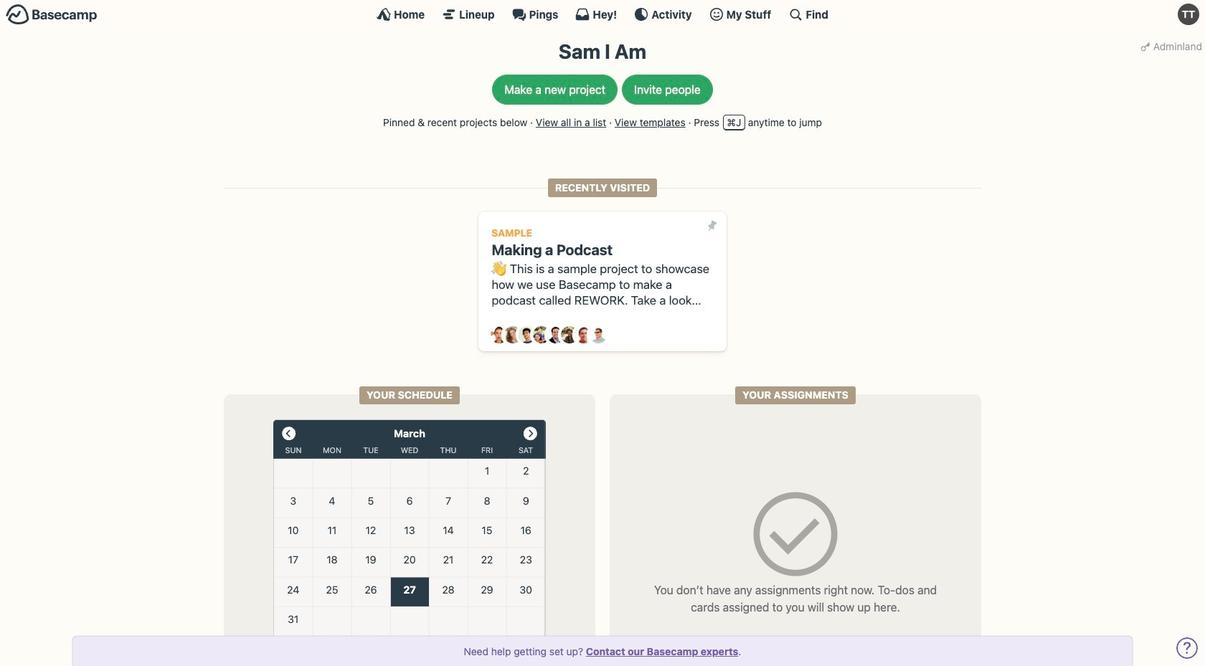 Task type: locate. For each thing, give the bounding box(es) containing it.
keyboard shortcut: ⌘ + / image
[[789, 7, 803, 22]]

victor cooper image
[[590, 327, 607, 344]]

jennifer young image
[[533, 327, 550, 344]]



Task type: vqa. For each thing, say whether or not it's contained in the screenshot.
the Basecamp within Quickly get up to speed with everything Basecamp
no



Task type: describe. For each thing, give the bounding box(es) containing it.
cheryl walters image
[[505, 327, 522, 344]]

switch accounts image
[[6, 4, 98, 26]]

main element
[[0, 0, 1205, 28]]

nicole katz image
[[561, 327, 579, 344]]

steve marsh image
[[575, 327, 593, 344]]

josh fiske image
[[547, 327, 564, 344]]

jared davis image
[[519, 327, 536, 344]]

annie bryan image
[[490, 327, 508, 344]]

terry turtle image
[[1178, 4, 1200, 25]]



